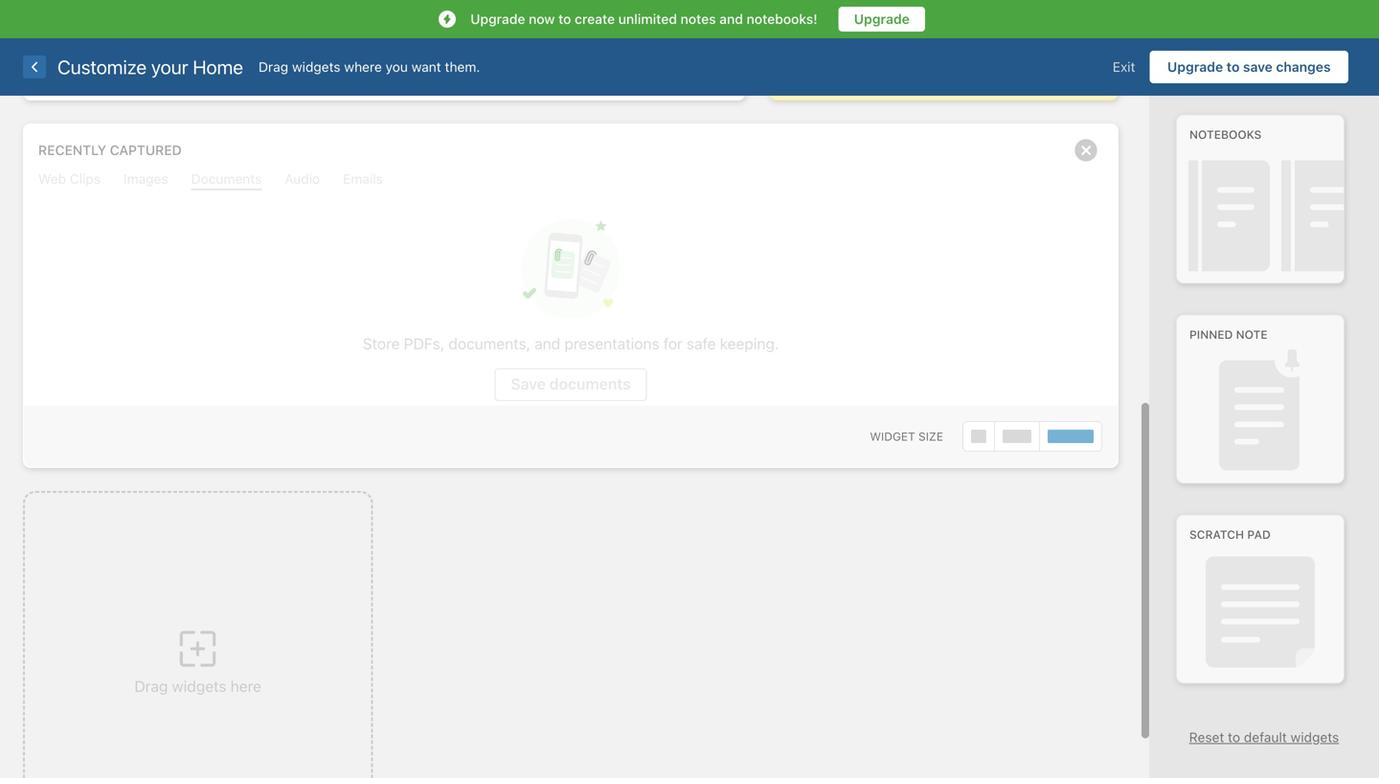 Task type: vqa. For each thing, say whether or not it's contained in the screenshot.
Privacy
no



Task type: describe. For each thing, give the bounding box(es) containing it.
drag widgets here
[[134, 678, 261, 696]]

drag for drag widgets where you want them.
[[259, 59, 288, 75]]

scratch pad
[[1190, 528, 1271, 541]]

default
[[1244, 730, 1287, 746]]

your
[[151, 56, 188, 78]]

widget size medium image
[[1003, 430, 1032, 444]]

upgrade for upgrade now to create unlimited notes and notebooks!
[[470, 11, 525, 27]]

notebooks!
[[747, 11, 818, 27]]

reset
[[1189, 730, 1225, 746]]

where
[[344, 59, 382, 75]]

to for upgrade
[[1227, 59, 1240, 75]]

here
[[231, 678, 261, 696]]

widget size
[[870, 430, 944, 444]]

notes
[[681, 11, 716, 27]]

pad
[[1248, 528, 1271, 541]]

widgets for here
[[172, 678, 227, 696]]

pinned note
[[1190, 328, 1268, 341]]

widgets for where
[[292, 59, 341, 75]]

upgrade for upgrade
[[854, 11, 910, 27]]

reset to default widgets button
[[1189, 730, 1339, 746]]

create
[[575, 11, 615, 27]]

widget size small image
[[971, 430, 987, 444]]

upgrade now to create unlimited notes and notebooks!
[[470, 11, 818, 27]]

you
[[386, 59, 408, 75]]

changes
[[1276, 59, 1331, 75]]

scratch
[[1190, 528, 1244, 541]]

drag widgets where you want them.
[[259, 59, 480, 75]]

remove image
[[1067, 131, 1105, 170]]



Task type: locate. For each thing, give the bounding box(es) containing it.
drag
[[259, 59, 288, 75], [134, 678, 168, 696]]

widget size large image
[[1048, 430, 1094, 444]]

0 vertical spatial drag
[[259, 59, 288, 75]]

save
[[1243, 59, 1273, 75]]

2 horizontal spatial widgets
[[1291, 730, 1339, 746]]

1 vertical spatial drag
[[134, 678, 168, 696]]

drag right home
[[259, 59, 288, 75]]

2 vertical spatial to
[[1228, 730, 1241, 746]]

customize your home
[[57, 56, 243, 78]]

to
[[558, 11, 571, 27], [1227, 59, 1240, 75], [1228, 730, 1241, 746]]

drag for drag widgets here
[[134, 678, 168, 696]]

0 vertical spatial widgets
[[292, 59, 341, 75]]

widgets right 'default'
[[1291, 730, 1339, 746]]

upgrade button
[[839, 7, 925, 32]]

to right reset
[[1228, 730, 1241, 746]]

widgets left where
[[292, 59, 341, 75]]

1 vertical spatial widgets
[[172, 678, 227, 696]]

reset to default widgets
[[1189, 730, 1339, 746]]

widgets
[[292, 59, 341, 75], [172, 678, 227, 696], [1291, 730, 1339, 746]]

upgrade
[[470, 11, 525, 27], [854, 11, 910, 27], [1168, 59, 1223, 75]]

home
[[193, 56, 243, 78]]

0 horizontal spatial widgets
[[172, 678, 227, 696]]

exit button
[[1099, 51, 1150, 83]]

to for reset
[[1228, 730, 1241, 746]]

upgrade to save changes
[[1168, 59, 1331, 75]]

to inside button
[[1227, 59, 1240, 75]]

them.
[[445, 59, 480, 75]]

0 horizontal spatial upgrade
[[470, 11, 525, 27]]

exit
[[1113, 59, 1136, 75]]

drag left 'here'
[[134, 678, 168, 696]]

to right now
[[558, 11, 571, 27]]

1 horizontal spatial drag
[[259, 59, 288, 75]]

1 horizontal spatial widgets
[[292, 59, 341, 75]]

upgrade for upgrade to save changes
[[1168, 59, 1223, 75]]

2 horizontal spatial upgrade
[[1168, 59, 1223, 75]]

to left save
[[1227, 59, 1240, 75]]

upgrade inside button
[[1168, 59, 1223, 75]]

upgrade to save changes button
[[1150, 51, 1349, 83]]

0 horizontal spatial drag
[[134, 678, 168, 696]]

want
[[412, 59, 441, 75]]

now
[[529, 11, 555, 27]]

size
[[919, 430, 944, 444]]

0 vertical spatial to
[[558, 11, 571, 27]]

notebooks
[[1190, 128, 1262, 141]]

unlimited
[[619, 11, 677, 27]]

pinned
[[1190, 328, 1233, 341]]

widget
[[870, 430, 915, 444]]

widgets left 'here'
[[172, 678, 227, 696]]

1 horizontal spatial upgrade
[[854, 11, 910, 27]]

2 vertical spatial widgets
[[1291, 730, 1339, 746]]

1 vertical spatial to
[[1227, 59, 1240, 75]]

customize
[[57, 56, 147, 78]]

note
[[1236, 328, 1268, 341]]

and
[[720, 11, 743, 27]]

upgrade inside button
[[854, 11, 910, 27]]



